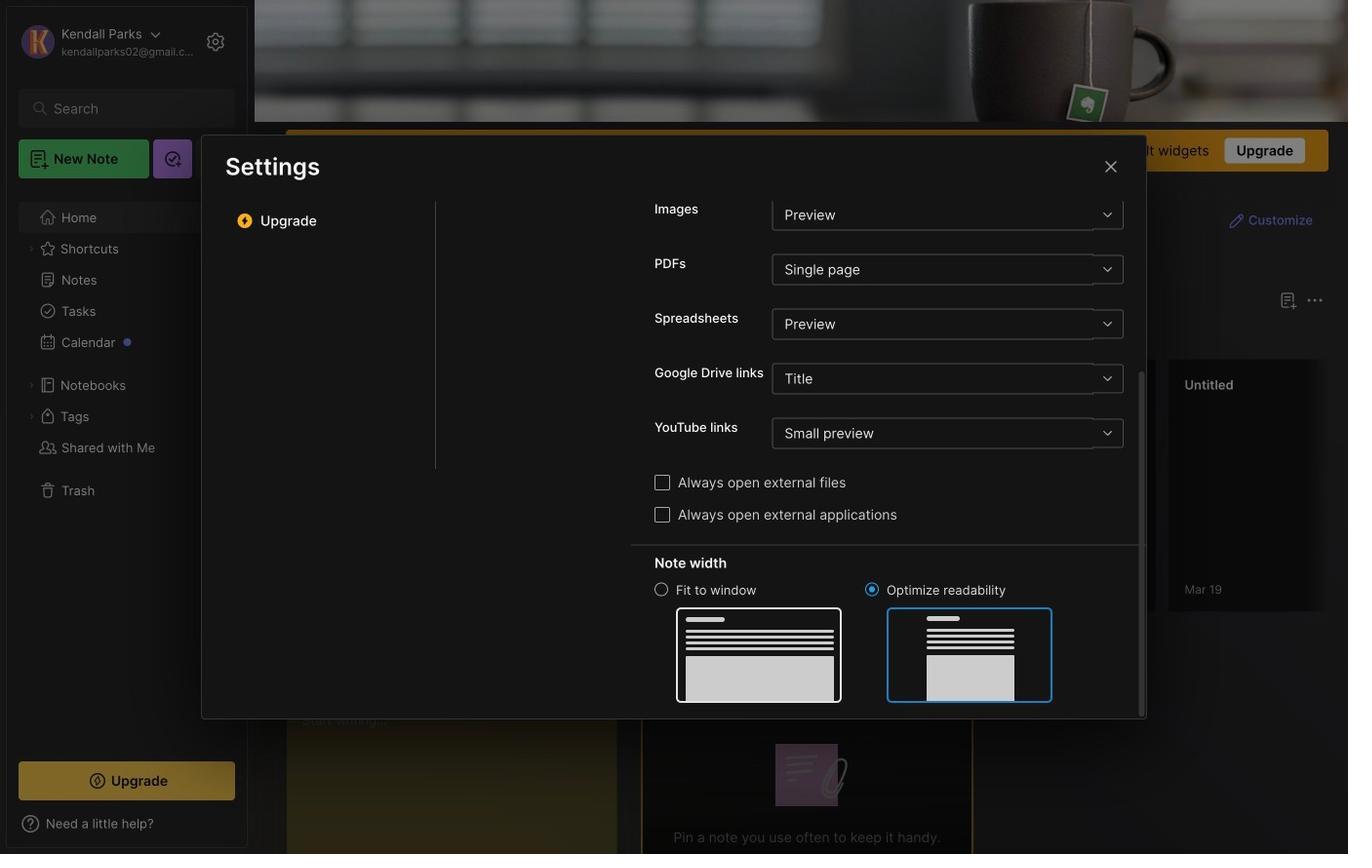 Task type: vqa. For each thing, say whether or not it's contained in the screenshot.
tree at left
yes



Task type: describe. For each thing, give the bounding box(es) containing it.
Search text field
[[54, 100, 209, 118]]

close image
[[1099, 155, 1123, 179]]

expand tags image
[[25, 411, 37, 422]]

Choose default view option for Spreadsheets field
[[772, 309, 1124, 340]]

Start writing… text field
[[302, 696, 616, 855]]

expand notebooks image
[[25, 379, 37, 391]]

2 tab from the left
[[710, 324, 789, 347]]

tree inside main element
[[7, 190, 247, 744]]

Choose default view option for PDFs field
[[772, 254, 1124, 285]]

main element
[[0, 0, 254, 855]]



Task type: locate. For each thing, give the bounding box(es) containing it.
None checkbox
[[655, 475, 670, 491]]

None radio
[[865, 583, 879, 597]]

row group
[[641, 359, 1348, 624]]

0 horizontal spatial tab list
[[436, 0, 631, 469]]

None search field
[[54, 97, 209, 120]]

1 horizontal spatial tab list
[[645, 324, 1321, 347]]

tree
[[7, 190, 247, 744]]

settings image
[[204, 30, 227, 54]]

Choose default view option for YouTube links field
[[772, 418, 1123, 449]]

1 horizontal spatial tab
[[710, 324, 789, 347]]

None radio
[[655, 583, 668, 597]]

1 tab from the left
[[645, 324, 702, 347]]

tab list
[[436, 0, 631, 469], [645, 324, 1321, 347]]

None checkbox
[[655, 507, 670, 523]]

none search field inside main element
[[54, 97, 209, 120]]

option group
[[655, 581, 1053, 703]]

Choose default view option for Images field
[[772, 199, 1124, 231]]

0 horizontal spatial tab
[[645, 324, 702, 347]]

Choose default view option for Google Drive links field
[[772, 363, 1123, 395]]

tab
[[645, 324, 702, 347], [710, 324, 789, 347]]



